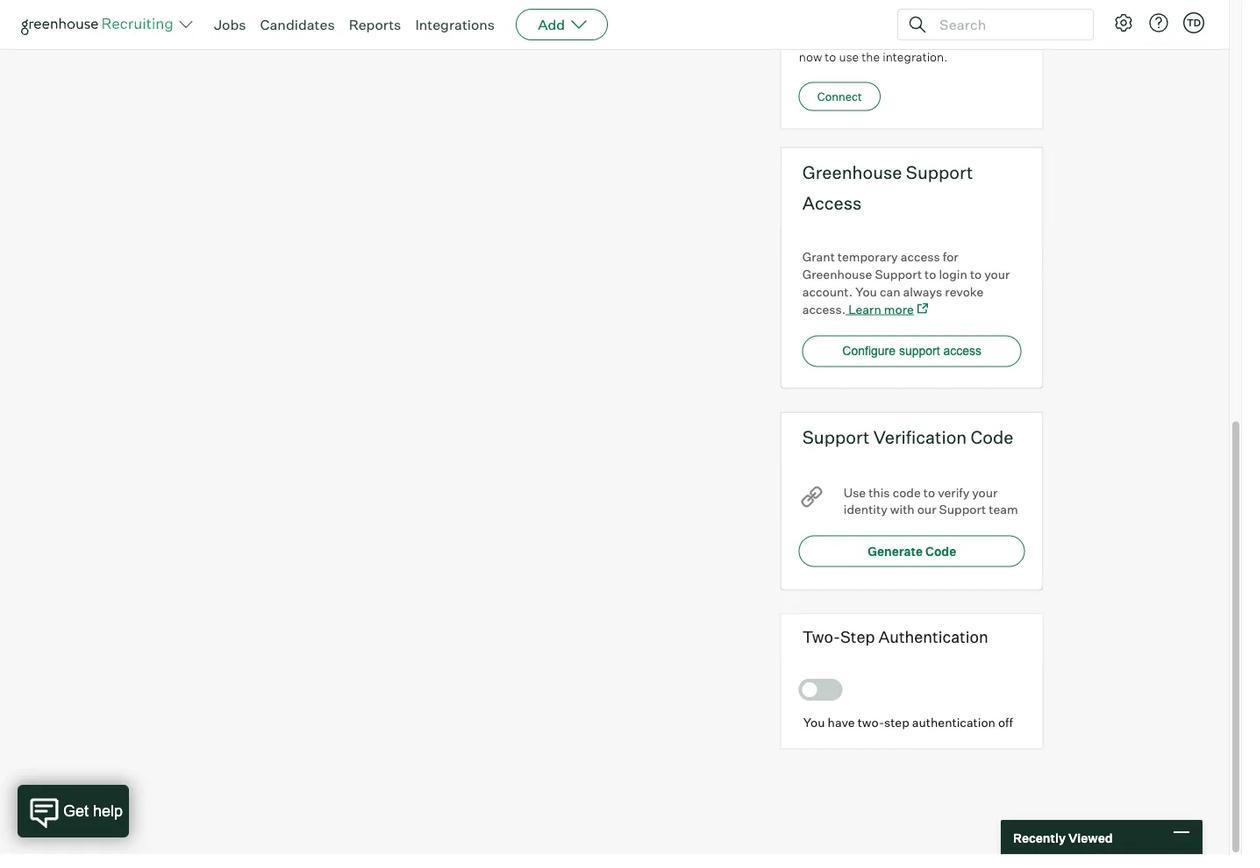 Task type: locate. For each thing, give the bounding box(es) containing it.
more
[[884, 302, 914, 317]]

generate code button
[[799, 536, 1025, 568]]

access for support
[[943, 345, 982, 358]]

support inside greenhouse support access
[[906, 162, 973, 183]]

access inside button
[[943, 345, 982, 358]]

1 vertical spatial your
[[972, 485, 998, 501]]

0 horizontal spatial you
[[803, 715, 825, 731]]

viewed
[[1068, 830, 1113, 845]]

to right now
[[825, 49, 836, 64]]

support up use
[[802, 426, 870, 448]]

support
[[906, 162, 973, 183], [875, 267, 922, 282], [802, 426, 870, 448], [939, 502, 986, 518]]

your up team
[[972, 485, 998, 501]]

grant temporary access for greenhouse support to login to your account. you can always revoke access.
[[802, 249, 1010, 317]]

access for temporary
[[901, 249, 940, 265]]

1 greenhouse from the top
[[802, 162, 902, 183]]

add
[[538, 16, 565, 33]]

to inside if you use linkedin recruiter, connect now to use the integration.
[[825, 49, 836, 64]]

you up learn
[[855, 284, 877, 300]]

our
[[917, 502, 936, 518]]

integrations
[[415, 16, 495, 33]]

to up our
[[923, 485, 935, 501]]

candidates link
[[260, 16, 335, 33]]

1 horizontal spatial access
[[943, 345, 982, 358]]

identity
[[844, 502, 887, 518]]

candidates
[[260, 16, 335, 33]]

code
[[971, 426, 1014, 448], [925, 544, 956, 559]]

your
[[984, 267, 1010, 282], [972, 485, 998, 501]]

verification
[[873, 426, 967, 448]]

0 vertical spatial use
[[831, 32, 851, 47]]

you left have
[[803, 715, 825, 731]]

two-step authentication
[[802, 628, 988, 647]]

use
[[831, 32, 851, 47], [839, 49, 859, 64]]

access left 'for' at the top of the page
[[901, 249, 940, 265]]

use left the
[[839, 49, 859, 64]]

support inside the grant temporary access for greenhouse support to login to your account. you can always revoke access.
[[875, 267, 922, 282]]

configure image
[[1113, 12, 1134, 33]]

configure support access
[[842, 345, 982, 358]]

1 vertical spatial code
[[925, 544, 956, 559]]

recently
[[1013, 830, 1066, 845]]

support up 'for' at the top of the page
[[906, 162, 973, 183]]

1 vertical spatial access
[[943, 345, 982, 358]]

greenhouse up account.
[[802, 267, 872, 282]]

support up can
[[875, 267, 922, 282]]

for
[[943, 249, 958, 265]]

greenhouse
[[802, 162, 902, 183], [802, 267, 872, 282]]

reports
[[349, 16, 401, 33]]

access.
[[802, 302, 846, 317]]

step
[[884, 715, 909, 731]]

code down our
[[925, 544, 956, 559]]

access
[[901, 249, 940, 265], [943, 345, 982, 358]]

you
[[855, 284, 877, 300], [803, 715, 825, 731]]

0 vertical spatial greenhouse
[[802, 162, 902, 183]]

td button
[[1183, 12, 1204, 33]]

greenhouse inside greenhouse support access
[[802, 162, 902, 183]]

to inside use this code to verify your identity with our support team
[[923, 485, 935, 501]]

1 vertical spatial you
[[803, 715, 825, 731]]

1 horizontal spatial you
[[855, 284, 877, 300]]

2 greenhouse from the top
[[802, 267, 872, 282]]

if
[[799, 32, 806, 47]]

this
[[869, 485, 890, 501]]

off
[[998, 715, 1013, 731]]

step
[[840, 628, 875, 647]]

team
[[989, 502, 1018, 518]]

use
[[844, 485, 866, 501]]

configure
[[842, 345, 896, 358]]

0 horizontal spatial code
[[925, 544, 956, 559]]

always
[[903, 284, 942, 300]]

to
[[825, 49, 836, 64], [925, 267, 936, 282], [970, 267, 982, 282], [923, 485, 935, 501]]

two-
[[802, 628, 840, 647]]

your right login
[[984, 267, 1010, 282]]

have
[[828, 715, 855, 731]]

0 vertical spatial access
[[901, 249, 940, 265]]

access right support
[[943, 345, 982, 358]]

your inside use this code to verify your identity with our support team
[[972, 485, 998, 501]]

0 vertical spatial your
[[984, 267, 1010, 282]]

now
[[799, 49, 822, 64]]

you have two-step authentication off
[[803, 715, 1013, 731]]

1 horizontal spatial code
[[971, 426, 1014, 448]]

grant
[[802, 249, 835, 265]]

0 horizontal spatial access
[[901, 249, 940, 265]]

authentication
[[879, 628, 988, 647]]

configure support access button
[[802, 336, 1022, 368]]

support down verify
[[939, 502, 986, 518]]

you
[[808, 32, 829, 47]]

0 vertical spatial you
[[855, 284, 877, 300]]

learn
[[848, 302, 881, 317]]

access inside the grant temporary access for greenhouse support to login to your account. you can always revoke access.
[[901, 249, 940, 265]]

use right you
[[831, 32, 851, 47]]

greenhouse up access
[[802, 162, 902, 183]]

checkmark image
[[807, 684, 820, 696]]

add button
[[516, 9, 608, 40]]

revoke
[[945, 284, 984, 300]]

access
[[802, 192, 862, 214]]

1 vertical spatial greenhouse
[[802, 267, 872, 282]]

code right verification on the right of page
[[971, 426, 1014, 448]]



Task type: vqa. For each thing, say whether or not it's contained in the screenshot.
your inside the Grant temporary access for Greenhouse Support to login to your account. You can always revoke access.
yes



Task type: describe. For each thing, give the bounding box(es) containing it.
your inside the grant temporary access for greenhouse support to login to your account. you can always revoke access.
[[984, 267, 1010, 282]]

temporary
[[838, 249, 898, 265]]

connect
[[963, 32, 1009, 47]]

linkedin
[[854, 32, 903, 47]]

jobs
[[214, 16, 246, 33]]

the
[[862, 49, 880, 64]]

code
[[893, 485, 921, 501]]

connect
[[817, 90, 862, 104]]

generate
[[868, 544, 923, 559]]

learn more link
[[846, 302, 928, 317]]

to up always
[[925, 267, 936, 282]]

to up revoke at the right top
[[970, 267, 982, 282]]

two-
[[858, 715, 884, 731]]

with
[[890, 502, 915, 518]]

if you use linkedin recruiter, connect now to use the integration.
[[799, 32, 1009, 64]]

greenhouse inside the grant temporary access for greenhouse support to login to your account. you can always revoke access.
[[802, 267, 872, 282]]

1 vertical spatial use
[[839, 49, 859, 64]]

td
[[1187, 17, 1201, 29]]

integrations link
[[415, 16, 495, 33]]

login
[[939, 267, 967, 282]]

can
[[880, 284, 900, 300]]

reports link
[[349, 16, 401, 33]]

you inside the grant temporary access for greenhouse support to login to your account. you can always revoke access.
[[855, 284, 877, 300]]

authentication
[[912, 715, 996, 731]]

recruiter,
[[906, 32, 961, 47]]

Search text field
[[935, 12, 1077, 37]]

account.
[[802, 284, 853, 300]]

jobs link
[[214, 16, 246, 33]]

greenhouse support access
[[802, 162, 973, 214]]

td button
[[1180, 9, 1208, 37]]

use this code to verify your identity with our support team
[[844, 485, 1018, 518]]

greenhouse recruiting image
[[21, 14, 179, 35]]

connect link
[[799, 83, 881, 112]]

generate code
[[868, 544, 956, 559]]

support inside use this code to verify your identity with our support team
[[939, 502, 986, 518]]

code inside button
[[925, 544, 956, 559]]

support verification code
[[802, 426, 1014, 448]]

learn more
[[848, 302, 914, 317]]

verify
[[938, 485, 970, 501]]

recently viewed
[[1013, 830, 1113, 845]]

support
[[899, 345, 940, 358]]

integration.
[[883, 49, 948, 64]]

0 vertical spatial code
[[971, 426, 1014, 448]]



